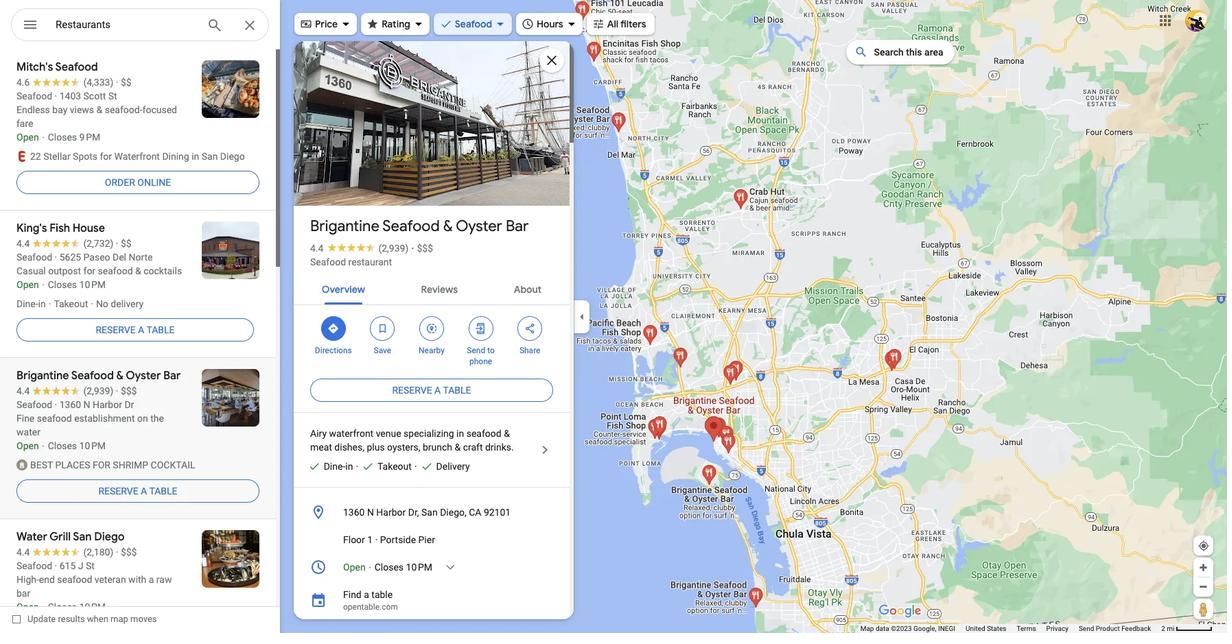Task type: describe. For each thing, give the bounding box(es) containing it.
all filters button
[[587, 9, 654, 39]]

hours image
[[310, 559, 327, 576]]

seafood
[[466, 428, 501, 439]]


[[524, 321, 536, 336]]


[[425, 321, 438, 336]]

2 vertical spatial reserve a table
[[98, 486, 177, 497]]

2
[[1161, 625, 1165, 633]]

delivery
[[436, 461, 470, 472]]

mi
[[1167, 625, 1175, 633]]

dr,
[[408, 507, 419, 518]]

3,882 photos button
[[304, 172, 398, 196]]

seafood for seafood
[[455, 18, 492, 30]]

⋅
[[368, 562, 372, 573]]

brigantine seafood & oyster bar
[[310, 217, 529, 236]]

open
[[343, 562, 366, 573]]

92101
[[484, 507, 511, 518]]

search this area button
[[847, 40, 954, 65]]

directions
[[315, 346, 352, 356]]

1360 n harbor dr, san diego, ca 92101
[[343, 507, 511, 518]]

send to phone
[[467, 346, 495, 366]]

1 vertical spatial &
[[504, 428, 510, 439]]

specializing
[[404, 428, 454, 439]]

2 mi button
[[1161, 625, 1213, 633]]

area
[[925, 47, 943, 58]]

closes
[[375, 562, 404, 573]]

terms
[[1017, 625, 1036, 633]]

united
[[966, 625, 985, 633]]

3,882
[[329, 177, 356, 190]]

all
[[607, 18, 618, 30]]

information for brigantine seafood & oyster bar region
[[294, 499, 570, 633]]

overview button
[[311, 272, 376, 305]]

oyster
[[456, 217, 502, 236]]

portside
[[380, 535, 416, 546]]

show street view coverage image
[[1193, 599, 1213, 620]]

4.4
[[310, 243, 324, 254]]

save
[[374, 346, 391, 356]]

send for send to phone
[[467, 346, 485, 356]]

1360
[[343, 507, 365, 518]]

price button
[[294, 9, 357, 39]]

brigantine
[[310, 217, 379, 236]]


[[475, 321, 487, 336]]

show your location image
[[1198, 540, 1210, 552]]

diego,
[[440, 507, 466, 518]]

tab list inside brigantine seafood & oyster bar main content
[[294, 272, 570, 305]]

google account: ben nelson  
(ben.nelson1980@gmail.com) image
[[1185, 9, 1207, 31]]

· inside button
[[375, 535, 378, 546]]


[[376, 321, 389, 336]]

0 vertical spatial reserve a table
[[96, 325, 175, 336]]

plus
[[367, 442, 385, 453]]

map
[[111, 614, 128, 625]]

hours button
[[516, 9, 582, 39]]

photos
[[358, 177, 392, 190]]


[[327, 321, 340, 336]]

3,882 photos
[[329, 177, 392, 190]]

open ⋅ closes 10 pm
[[343, 562, 432, 573]]

a inside find a table opentable.com
[[364, 590, 369, 601]]

show open hours for the week image
[[444, 561, 456, 574]]

$$$
[[417, 243, 433, 254]]


[[22, 15, 38, 34]]

meat
[[310, 442, 332, 453]]

update
[[27, 614, 56, 625]]

search
[[874, 47, 904, 58]]

update results when map moves
[[27, 614, 157, 625]]

dine-in
[[324, 461, 353, 472]]

harbor
[[376, 507, 406, 518]]

search this area
[[874, 47, 943, 58]]

reserve inside brigantine seafood & oyster bar main content
[[392, 385, 432, 396]]

4.4 stars image
[[324, 243, 378, 252]]

find
[[343, 590, 362, 601]]

pier
[[418, 535, 435, 546]]

send product feedback button
[[1079, 625, 1151, 633]]

offers delivery group
[[414, 460, 470, 474]]

©2023
[[891, 625, 912, 633]]

bar
[[506, 217, 529, 236]]

seafood for seafood restaurant
[[310, 257, 346, 268]]

· left price: expensive element on the left top of the page
[[411, 243, 414, 254]]

when
[[87, 614, 108, 625]]

takeout
[[377, 461, 412, 472]]

results
[[58, 614, 85, 625]]

united states
[[966, 625, 1006, 633]]

product
[[1096, 625, 1120, 633]]

overview
[[322, 283, 365, 296]]

actions for brigantine seafood & oyster bar region
[[294, 305, 570, 374]]

reserve a table inside brigantine seafood & oyster bar main content
[[392, 385, 471, 396]]

2 vertical spatial reserve
[[98, 486, 138, 497]]

terms button
[[1017, 625, 1036, 633]]

dine-
[[324, 461, 345, 472]]

brunch
[[423, 442, 452, 453]]

phone
[[469, 357, 492, 366]]

2 vertical spatial reserve a table link
[[16, 475, 259, 508]]

google maps element
[[0, 0, 1227, 633]]

ca
[[469, 507, 481, 518]]

serves dine-in group
[[302, 460, 353, 474]]

2 vertical spatial &
[[455, 442, 461, 453]]

table inside find a table opentable.com
[[371, 590, 393, 601]]



Task type: vqa. For each thing, say whether or not it's contained in the screenshot.


Task type: locate. For each thing, give the bounding box(es) containing it.
airy
[[310, 428, 327, 439]]

send inside send to phone
[[467, 346, 485, 356]]

google,
[[913, 625, 936, 633]]

online
[[137, 177, 171, 188]]

airy waterfront venue specializing in seafood & meat dishes, plus oysters, brunch & craft drinks.
[[310, 428, 514, 453]]

footer
[[860, 625, 1161, 633]]

reserve a table link
[[16, 314, 254, 347], [310, 374, 553, 407], [16, 475, 259, 508]]

floor 1 · portside pier
[[343, 535, 435, 546]]

brigantine seafood & oyster bar main content
[[292, 19, 574, 633]]

& up drinks.
[[504, 428, 510, 439]]

none field inside restaurants field
[[56, 16, 196, 33]]

results for restaurants feed
[[0, 49, 280, 633]]

order online
[[105, 177, 171, 188]]

reviews button
[[410, 272, 469, 305]]

 search field
[[11, 8, 269, 44]]

about button
[[503, 272, 553, 305]]

san
[[421, 507, 438, 518]]

price
[[315, 18, 338, 30]]

1 vertical spatial reserve a table
[[392, 385, 471, 396]]

2 horizontal spatial seafood
[[455, 18, 492, 30]]

 button
[[11, 8, 49, 44]]

seafood
[[455, 18, 492, 30], [382, 217, 440, 236], [310, 257, 346, 268]]

&
[[443, 217, 453, 236], [504, 428, 510, 439], [455, 442, 461, 453]]

2 mi
[[1161, 625, 1175, 633]]

in inside airy waterfront venue specializing in seafood & meat dishes, plus oysters, brunch & craft drinks.
[[456, 428, 464, 439]]

seafood inside button
[[310, 257, 346, 268]]

send
[[467, 346, 485, 356], [1079, 625, 1094, 633]]

10 pm
[[406, 562, 432, 573]]

2,939 reviews element
[[378, 243, 409, 254]]

rating
[[382, 18, 410, 30]]

table
[[146, 325, 175, 336], [443, 385, 471, 396], [149, 486, 177, 497], [371, 590, 393, 601]]

collapse side panel image
[[574, 309, 590, 324]]

zoom in image
[[1198, 563, 1209, 573]]

tab list containing overview
[[294, 272, 570, 305]]

filters
[[620, 18, 646, 30]]

all filters
[[607, 18, 646, 30]]

dishes,
[[334, 442, 364, 453]]

inegi
[[938, 625, 955, 633]]

zoom out image
[[1198, 582, 1209, 592]]

2 vertical spatial seafood
[[310, 257, 346, 268]]

1 vertical spatial in
[[345, 461, 353, 472]]

1 vertical spatial seafood
[[382, 217, 440, 236]]

& left craft on the left bottom of the page
[[455, 442, 461, 453]]

1 vertical spatial send
[[1079, 625, 1094, 633]]

send up "phone"
[[467, 346, 485, 356]]

0 horizontal spatial &
[[443, 217, 453, 236]]

seafood restaurant button
[[310, 255, 392, 269]]

0 horizontal spatial send
[[467, 346, 485, 356]]

rating button
[[361, 9, 429, 39]]

about
[[514, 283, 542, 296]]

Restaurants field
[[11, 8, 269, 42]]

0 vertical spatial reserve
[[96, 325, 136, 336]]

0 vertical spatial &
[[443, 217, 453, 236]]

· inside 'offers takeout' group
[[356, 461, 358, 472]]

None field
[[56, 16, 196, 33]]

0 horizontal spatial in
[[345, 461, 353, 472]]

send left 'product'
[[1079, 625, 1094, 633]]

floor 1 · portside pier button
[[294, 526, 570, 554]]

this
[[906, 47, 922, 58]]

restaurant
[[348, 257, 392, 268]]

send product feedback
[[1079, 625, 1151, 633]]

order online link
[[16, 166, 259, 199]]

states
[[987, 625, 1006, 633]]

· right dine-in
[[356, 461, 358, 472]]

1 vertical spatial reserve
[[392, 385, 432, 396]]

craft
[[463, 442, 483, 453]]

to
[[487, 346, 495, 356]]

1 horizontal spatial seafood
[[382, 217, 440, 236]]

Update results when map moves checkbox
[[12, 611, 157, 628]]

privacy button
[[1046, 625, 1069, 633]]

hours
[[537, 18, 563, 30]]

reserve a table
[[96, 325, 175, 336], [392, 385, 471, 396], [98, 486, 177, 497]]

1360 n harbor dr, san diego, ca 92101 button
[[294, 499, 570, 526]]

seafood restaurant
[[310, 257, 392, 268]]

·
[[411, 243, 414, 254], [356, 461, 358, 472], [414, 461, 417, 472], [375, 535, 378, 546]]

feedback
[[1122, 625, 1151, 633]]

in down "dishes,"
[[345, 461, 353, 472]]

0 vertical spatial reserve a table link
[[16, 314, 254, 347]]

data
[[876, 625, 889, 633]]

seafood button
[[434, 9, 512, 39]]

map data ©2023 google, inegi
[[860, 625, 955, 633]]

1 horizontal spatial send
[[1079, 625, 1094, 633]]

in up craft on the left bottom of the page
[[456, 428, 464, 439]]

0 vertical spatial in
[[456, 428, 464, 439]]

seafood inside popup button
[[455, 18, 492, 30]]

(2,939)
[[378, 243, 409, 254]]

offers takeout group
[[356, 460, 412, 474]]

· right takeout
[[414, 461, 417, 472]]

photo of brigantine seafood & oyster bar image
[[292, 19, 572, 229]]

in inside group
[[345, 461, 353, 472]]

· right 1
[[375, 535, 378, 546]]

1
[[367, 535, 373, 546]]

in
[[456, 428, 464, 439], [345, 461, 353, 472]]

2 horizontal spatial &
[[504, 428, 510, 439]]

footer inside google maps element
[[860, 625, 1161, 633]]

n
[[367, 507, 374, 518]]

order
[[105, 177, 135, 188]]

reserve a table link inside brigantine seafood & oyster bar main content
[[310, 374, 553, 407]]

footer containing map data ©2023 google, inegi
[[860, 625, 1161, 633]]

moves
[[130, 614, 157, 625]]

0 vertical spatial send
[[467, 346, 485, 356]]

price: expensive element
[[417, 243, 433, 254]]

0 horizontal spatial seafood
[[310, 257, 346, 268]]

0 vertical spatial seafood
[[455, 18, 492, 30]]

· inside offers delivery group
[[414, 461, 417, 472]]

1 vertical spatial reserve a table link
[[310, 374, 553, 407]]

privacy
[[1046, 625, 1069, 633]]

send for send product feedback
[[1079, 625, 1094, 633]]

1 horizontal spatial &
[[455, 442, 461, 453]]

send inside button
[[1079, 625, 1094, 633]]

& left oyster
[[443, 217, 453, 236]]

tab list
[[294, 272, 570, 305]]

waterfront
[[329, 428, 373, 439]]

venue
[[376, 428, 401, 439]]

· $$$
[[411, 243, 433, 254]]

map
[[860, 625, 874, 633]]

1 horizontal spatial in
[[456, 428, 464, 439]]



